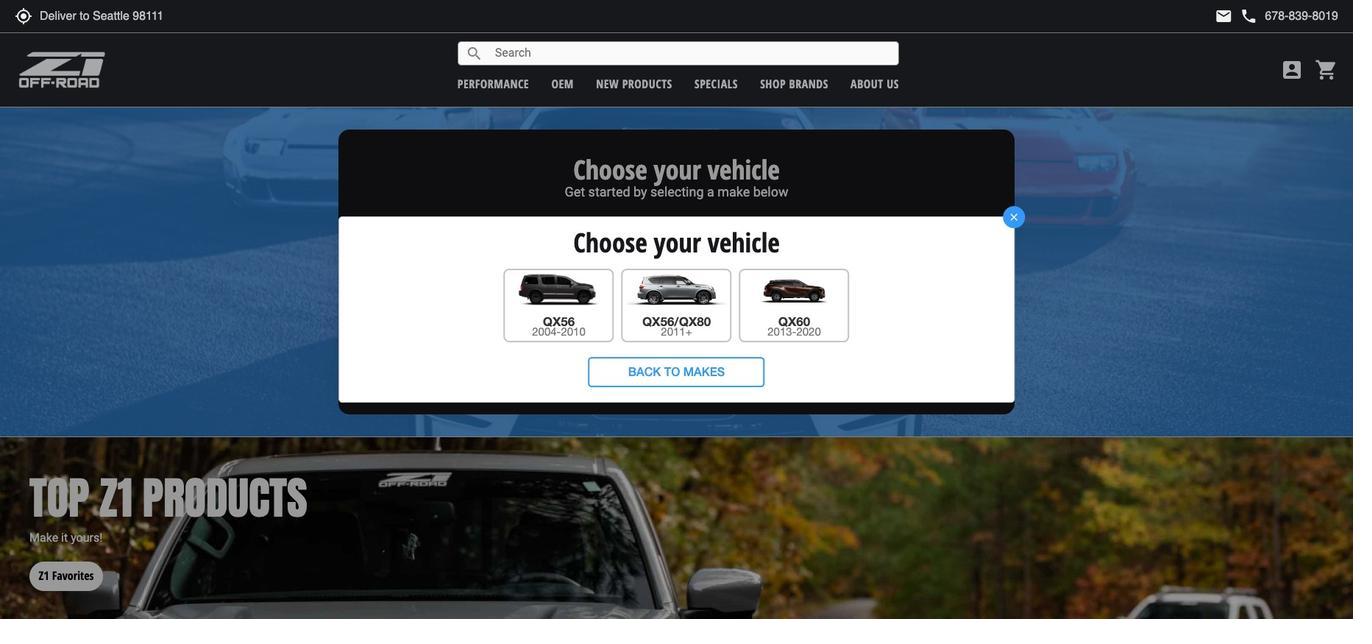 Task type: locate. For each thing, give the bounding box(es) containing it.
search
[[466, 45, 483, 62]]

choose
[[574, 152, 648, 188], [574, 224, 648, 260]]

vehicle
[[708, 152, 780, 188], [708, 224, 780, 260]]

make
[[718, 184, 750, 199]]

2 choose from the top
[[574, 224, 648, 260]]

about us link
[[851, 75, 899, 92]]

selecting
[[651, 184, 704, 199]]

2 your from the top
[[654, 224, 701, 260]]

choose inside the choose your vehicle get started by selecting a make below
[[574, 152, 648, 188]]

back to makes
[[628, 364, 725, 378]]

1 vertical spatial z1
[[39, 568, 49, 584]]

z1 left the favorites
[[39, 568, 49, 584]]

a
[[707, 184, 715, 199], [676, 305, 683, 320]]

0 vertical spatial your
[[654, 152, 701, 188]]

1 vertical spatial your
[[654, 224, 701, 260]]

top
[[29, 464, 89, 531]]

favorites
[[52, 568, 94, 584]]

vehicle for choose your vehicle
[[708, 224, 780, 260]]

vehicle down make
[[708, 224, 780, 260]]

top z1 products  make it  yours! image
[[0, 437, 1354, 619]]

phone link
[[1241, 7, 1339, 25]]

about
[[851, 75, 884, 92]]

0 vertical spatial a
[[707, 184, 715, 199]]

by
[[634, 184, 647, 199]]

performance
[[458, 75, 529, 92]]

0 horizontal spatial z1
[[39, 568, 49, 584]]

2010
[[561, 325, 586, 338]]

phone
[[1241, 7, 1258, 25]]

z1
[[100, 464, 132, 531], [39, 568, 49, 584]]

below
[[754, 184, 789, 199]]

qx56/qx80
[[642, 314, 711, 329]]

shop
[[761, 75, 786, 92]]

your right by
[[654, 152, 701, 188]]

choose left selecting
[[574, 152, 648, 188]]

a left make
[[707, 184, 715, 199]]

z1 right top
[[100, 464, 132, 531]]

1 horizontal spatial z1
[[100, 464, 132, 531]]

us
[[887, 75, 899, 92]]

account_box link
[[1277, 58, 1308, 82]]

1 vertical spatial vehicle
[[708, 224, 780, 260]]

choose your vehicle
[[574, 224, 780, 260]]

1 choose from the top
[[574, 152, 648, 188]]

1 horizontal spatial a
[[707, 184, 715, 199]]

performance link
[[458, 75, 529, 92]]

get
[[565, 184, 585, 199]]

1 vertical spatial choose
[[574, 224, 648, 260]]

z1 inside 'top z1 products make it  yours!'
[[100, 464, 132, 531]]

products
[[143, 464, 308, 531]]

choose down started
[[574, 224, 648, 260]]

your inside the choose your vehicle get started by selecting a make below
[[654, 152, 701, 188]]

specials
[[695, 75, 738, 92]]

0 vertical spatial z1
[[100, 464, 132, 531]]

your
[[654, 152, 701, 188], [654, 224, 701, 260]]

your down selecting
[[654, 224, 701, 260]]

started
[[589, 184, 631, 199]]

vehicle inside the choose your vehicle get started by selecting a make below
[[708, 152, 780, 188]]

a left car? on the right
[[676, 305, 683, 320]]

yours!
[[71, 530, 103, 544]]

2 vehicle from the top
[[708, 224, 780, 260]]

a inside the choose your vehicle get started by selecting a make below
[[707, 184, 715, 199]]

1 vehicle from the top
[[708, 152, 780, 188]]

0 horizontal spatial a
[[676, 305, 683, 320]]

2011+
[[661, 325, 692, 338]]

0 vertical spatial vehicle
[[708, 152, 780, 188]]

new products
[[596, 75, 673, 92]]

vehicle right selecting
[[708, 152, 780, 188]]

0 vertical spatial choose
[[574, 152, 648, 188]]

shop brands
[[761, 75, 829, 92]]

Search search field
[[483, 42, 899, 65]]

1 your from the top
[[654, 152, 701, 188]]

have a car?
[[643, 305, 711, 320]]

1 vertical spatial a
[[676, 305, 683, 320]]



Task type: describe. For each thing, give the bounding box(es) containing it.
oem link
[[552, 75, 574, 92]]

to
[[664, 364, 680, 378]]

specials link
[[695, 75, 738, 92]]

z1 favorites link
[[29, 547, 103, 591]]

car?
[[686, 305, 711, 320]]

choose for choose your vehicle get started by selecting a make below
[[574, 152, 648, 188]]

back
[[628, 364, 661, 378]]

new products link
[[596, 75, 673, 92]]

mail link
[[1216, 7, 1233, 25]]

z1 favorites
[[39, 568, 94, 584]]

products
[[622, 75, 673, 92]]

qx60 2013-2020
[[768, 314, 821, 338]]

top z1 products make it  yours!
[[29, 464, 308, 544]]

account_box
[[1281, 58, 1304, 82]]

z1 motorsports logo image
[[18, 52, 106, 88]]

2004-
[[532, 325, 561, 338]]

choose your vehicle get started by selecting a make below
[[565, 152, 789, 199]]

2020
[[797, 325, 821, 338]]

shop brands link
[[761, 75, 829, 92]]

qx56/qx80 2011+
[[642, 314, 711, 338]]

back to makes button
[[588, 357, 765, 387]]

shopping_cart link
[[1312, 58, 1339, 82]]

mail
[[1216, 7, 1233, 25]]

qx56
[[543, 314, 575, 329]]

choose for choose your vehicle
[[574, 224, 648, 260]]

brands
[[789, 75, 829, 92]]

new
[[596, 75, 619, 92]]

make
[[29, 530, 58, 544]]

your for choose your vehicle
[[654, 224, 701, 260]]

your for choose your vehicle get started by selecting a make below
[[654, 152, 701, 188]]

about us
[[851, 75, 899, 92]]

mail phone
[[1216, 7, 1258, 25]]

qx56 2004-2010
[[532, 314, 586, 338]]

have
[[643, 305, 672, 320]]

vehicle for choose your vehicle get started by selecting a make below
[[708, 152, 780, 188]]

oem
[[552, 75, 574, 92]]

shopping_cart
[[1315, 58, 1339, 82]]

qx60
[[779, 314, 811, 329]]

makes
[[684, 364, 725, 378]]

my_location
[[15, 7, 32, 25]]

it
[[61, 530, 68, 544]]

2013-
[[768, 325, 797, 338]]



Task type: vqa. For each thing, say whether or not it's contained in the screenshot.
bottom your
yes



